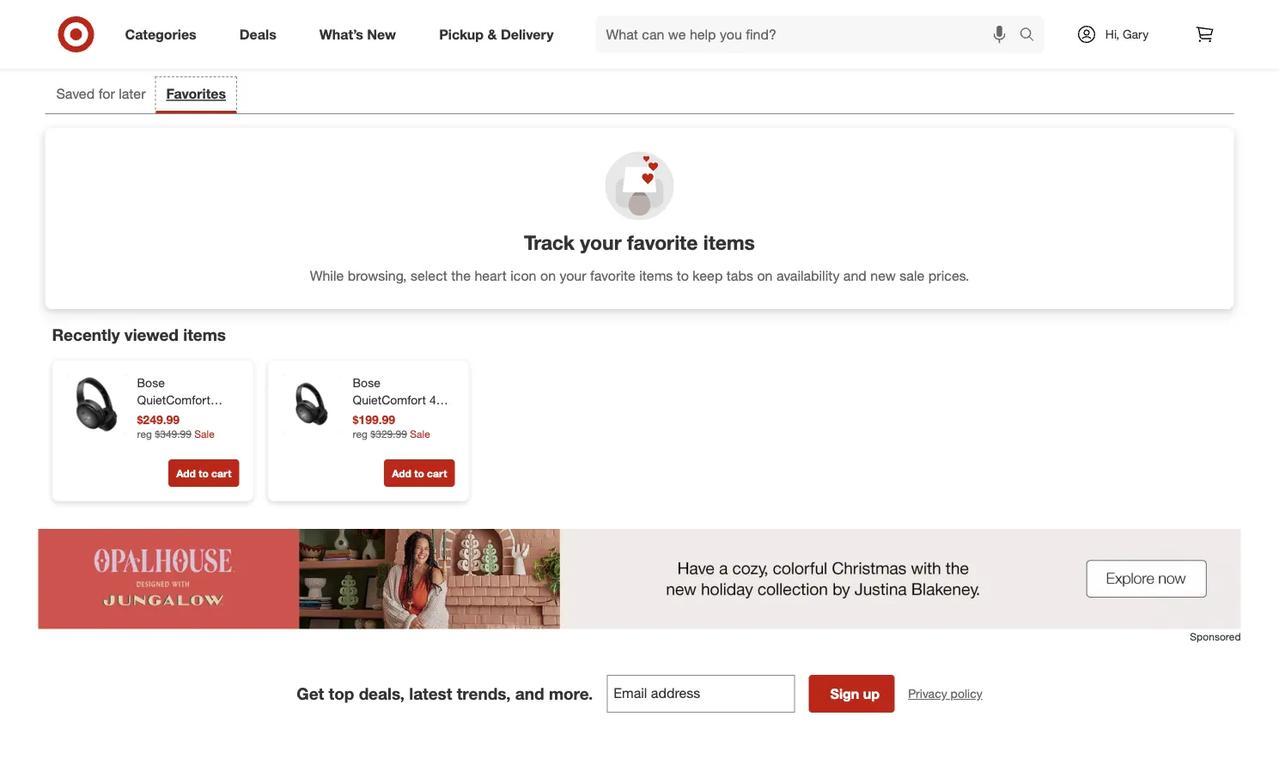 Task type: locate. For each thing, give the bounding box(es) containing it.
bose quietcomfort 45 wireless bluetooth noise- cancelling headphones link
[[353, 375, 451, 476]]

2 bose from the left
[[353, 375, 380, 391]]

track your favorite items
[[524, 231, 755, 255]]

1 horizontal spatial items
[[639, 267, 673, 284]]

1 add to cart from the left
[[176, 467, 232, 480]]

sale right $329.99
[[410, 427, 430, 440]]

keep
[[693, 267, 723, 284]]

$199.99 reg $329.99 sale
[[353, 412, 430, 440]]

sign up button
[[809, 675, 894, 713]]

1 add from the left
[[176, 467, 196, 480]]

What can we help you find? suggestions appear below search field
[[596, 15, 1024, 53]]

0 horizontal spatial wireless
[[137, 427, 182, 442]]

add to cart for cancelling
[[392, 467, 447, 480]]

1 horizontal spatial reg
[[353, 427, 368, 440]]

bose quietcomfort 45 wireless bluetooth noise- cancelling headphones
[[353, 375, 444, 476]]

reg inside $199.99 reg $329.99 sale
[[353, 427, 368, 440]]

reg
[[137, 427, 152, 440], [353, 427, 368, 440]]

1 headphones from the left
[[137, 461, 206, 476]]

cancelling inside bose quietcomfort 45 wireless bluetooth noise- cancelling headphones
[[353, 444, 409, 459]]

0 vertical spatial wireless
[[353, 410, 398, 425]]

None text field
[[607, 675, 795, 713]]

$249.99 reg $349.99 sale
[[137, 412, 215, 440]]

to
[[677, 267, 689, 284], [199, 467, 209, 480], [414, 467, 424, 480]]

favorite
[[627, 231, 698, 255], [590, 267, 635, 284]]

items right viewed
[[183, 325, 226, 344]]

items
[[703, 231, 755, 255], [639, 267, 673, 284], [183, 325, 226, 344]]

on right tabs
[[757, 267, 773, 284]]

0 vertical spatial bluetooth
[[137, 410, 189, 425]]

2 add to cart from the left
[[392, 467, 447, 480]]

cart
[[211, 467, 232, 480], [427, 467, 447, 480]]

cancelling inside 'bose quietcomfort bluetooth wireless noise cancelling headphones'
[[137, 444, 193, 459]]

1 add to cart button from the left
[[168, 460, 239, 487]]

0 vertical spatial items
[[703, 231, 755, 255]]

quietcomfort inside 'bose quietcomfort bluetooth wireless noise cancelling headphones'
[[137, 393, 210, 408]]

0 horizontal spatial cancelling
[[137, 444, 193, 459]]

deals link
[[225, 15, 298, 53]]

prices.
[[928, 267, 969, 284]]

quietcomfort
[[137, 393, 210, 408], [353, 393, 426, 408]]

0 horizontal spatial add to cart button
[[168, 460, 239, 487]]

1 horizontal spatial cancelling
[[353, 444, 409, 459]]

1 horizontal spatial to
[[414, 467, 424, 480]]

privacy policy link
[[908, 686, 983, 703]]

1 cart from the left
[[211, 467, 232, 480]]

add to cart
[[176, 467, 232, 480], [392, 467, 447, 480]]

2 horizontal spatial items
[[703, 231, 755, 255]]

saved for later link
[[46, 77, 156, 113]]

to down noise-
[[414, 467, 424, 480]]

bose quietcomfort bluetooth wireless noise cancelling headphones image
[[67, 375, 127, 435], [67, 375, 127, 435]]

wireless for $249.99
[[137, 427, 182, 442]]

sale inside $249.99 reg $349.99 sale
[[194, 427, 215, 440]]

bose inside bose quietcomfort 45 wireless bluetooth noise- cancelling headphones
[[353, 375, 380, 391]]

get top deals, latest trends, and more.
[[297, 684, 593, 704]]

add
[[176, 467, 196, 480], [392, 467, 411, 480]]

quietcomfort for $249.99
[[137, 393, 210, 408]]

while
[[310, 267, 344, 284]]

sale right $349.99
[[194, 427, 215, 440]]

1 horizontal spatial headphones
[[353, 461, 421, 476]]

categories
[[125, 26, 196, 43]]

0 vertical spatial your
[[580, 231, 622, 255]]

1 quietcomfort from the left
[[137, 393, 210, 408]]

add to cart down noise-
[[392, 467, 447, 480]]

1 horizontal spatial quietcomfort
[[353, 393, 426, 408]]

favorite up while browsing, select the heart icon on your favorite items to keep tabs on availability and new sale prices.
[[627, 231, 698, 255]]

0 horizontal spatial add
[[176, 467, 196, 480]]

quietcomfort inside bose quietcomfort 45 wireless bluetooth noise- cancelling headphones
[[353, 393, 426, 408]]

bose
[[137, 375, 165, 391], [353, 375, 380, 391]]

sale
[[194, 427, 215, 440], [410, 427, 430, 440]]

1 horizontal spatial cart
[[427, 467, 447, 480]]

2 quietcomfort from the left
[[353, 393, 426, 408]]

1 horizontal spatial sale
[[410, 427, 430, 440]]

bose up $249.99
[[137, 375, 165, 391]]

quietcomfort up $199.99 at the left of the page
[[353, 393, 426, 408]]

new
[[870, 267, 896, 284]]

favorite down track your favorite items
[[590, 267, 635, 284]]

what's new
[[319, 26, 396, 43]]

latest
[[409, 684, 452, 704]]

0 horizontal spatial cart
[[211, 467, 232, 480]]

items up tabs
[[703, 231, 755, 255]]

1 horizontal spatial add to cart
[[392, 467, 447, 480]]

0 horizontal spatial sale
[[194, 427, 215, 440]]

0 horizontal spatial bose
[[137, 375, 165, 391]]

$199.99
[[353, 412, 395, 427]]

availability
[[777, 267, 840, 284]]

cart down noise
[[211, 467, 232, 480]]

0 horizontal spatial headphones
[[137, 461, 206, 476]]

wireless
[[353, 410, 398, 425], [137, 427, 182, 442]]

pickup & delivery
[[439, 26, 554, 43]]

and
[[843, 267, 867, 284], [515, 684, 544, 704]]

1 horizontal spatial bose
[[353, 375, 380, 391]]

2 cancelling from the left
[[353, 444, 409, 459]]

search
[[1012, 28, 1053, 44]]

and left 'more.'
[[515, 684, 544, 704]]

1 horizontal spatial add to cart button
[[384, 460, 455, 487]]

cancelling down $349.99
[[137, 444, 193, 459]]

bose up $199.99 at the left of the page
[[353, 375, 380, 391]]

0 horizontal spatial add to cart
[[176, 467, 232, 480]]

1 sale from the left
[[194, 427, 215, 440]]

cart for bose quietcomfort bluetooth wireless noise cancelling headphones
[[211, 467, 232, 480]]

0 horizontal spatial to
[[199, 467, 209, 480]]

favorites
[[166, 86, 226, 102]]

1 horizontal spatial on
[[757, 267, 773, 284]]

your down track
[[560, 267, 586, 284]]

pickup
[[439, 26, 484, 43]]

sale for noise-
[[410, 427, 430, 440]]

cancelling
[[137, 444, 193, 459], [353, 444, 409, 459]]

2 vertical spatial items
[[183, 325, 226, 344]]

reg inside $249.99 reg $349.99 sale
[[137, 427, 152, 440]]

0 horizontal spatial reg
[[137, 427, 152, 440]]

$249.99
[[137, 412, 180, 427]]

reg for $199.99
[[353, 427, 368, 440]]

on right icon on the top
[[540, 267, 556, 284]]

2 add to cart button from the left
[[384, 460, 455, 487]]

reg left $329.99
[[353, 427, 368, 440]]

bose inside 'bose quietcomfort bluetooth wireless noise cancelling headphones'
[[137, 375, 165, 391]]

add for cancelling
[[392, 467, 411, 480]]

0 horizontal spatial quietcomfort
[[137, 393, 210, 408]]

0 horizontal spatial items
[[183, 325, 226, 344]]

recently
[[52, 325, 120, 344]]

and left new
[[843, 267, 867, 284]]

headphones
[[137, 461, 206, 476], [353, 461, 421, 476]]

cart down noise-
[[427, 467, 447, 480]]

add down $349.99
[[176, 467, 196, 480]]

add down $329.99
[[392, 467, 411, 480]]

for
[[99, 86, 115, 102]]

sale inside $199.99 reg $329.99 sale
[[410, 427, 430, 440]]

headphones down $329.99
[[353, 461, 421, 476]]

1 horizontal spatial bluetooth
[[353, 427, 405, 442]]

headphones inside 'bose quietcomfort bluetooth wireless noise cancelling headphones'
[[137, 461, 206, 476]]

headphones inside bose quietcomfort 45 wireless bluetooth noise- cancelling headphones
[[353, 461, 421, 476]]

2 add from the left
[[392, 467, 411, 480]]

wireless inside bose quietcomfort 45 wireless bluetooth noise- cancelling headphones
[[353, 410, 398, 425]]

sign
[[830, 686, 859, 702]]

bose quietcomfort 45 wireless bluetooth noise-cancelling headphones image
[[282, 375, 342, 435], [282, 375, 342, 435]]

wireless inside 'bose quietcomfort bluetooth wireless noise cancelling headphones'
[[137, 427, 182, 442]]

quietcomfort up $249.99
[[137, 393, 210, 408]]

&
[[488, 26, 497, 43]]

delivery
[[501, 26, 554, 43]]

bluetooth
[[137, 410, 189, 425], [353, 427, 405, 442]]

0 horizontal spatial on
[[540, 267, 556, 284]]

0 vertical spatial and
[[843, 267, 867, 284]]

1 vertical spatial and
[[515, 684, 544, 704]]

categories link
[[110, 15, 218, 53]]

2 reg from the left
[[353, 427, 368, 440]]

saved
[[56, 86, 95, 102]]

get
[[297, 684, 324, 704]]

2 cart from the left
[[427, 467, 447, 480]]

quietcomfort for $199.99
[[353, 393, 426, 408]]

0 horizontal spatial and
[[515, 684, 544, 704]]

add to cart button down noise-
[[384, 460, 455, 487]]

pickup & delivery link
[[424, 15, 575, 53]]

2 sale from the left
[[410, 427, 430, 440]]

to down noise
[[199, 467, 209, 480]]

add to cart button
[[168, 460, 239, 487], [384, 460, 455, 487]]

1 horizontal spatial add
[[392, 467, 411, 480]]

1 horizontal spatial and
[[843, 267, 867, 284]]

0 horizontal spatial bluetooth
[[137, 410, 189, 425]]

your up while browsing, select the heart icon on your favorite items to keep tabs on availability and new sale prices.
[[580, 231, 622, 255]]

on
[[540, 267, 556, 284], [757, 267, 773, 284]]

1 cancelling from the left
[[137, 444, 193, 459]]

add to cart down noise
[[176, 467, 232, 480]]

cancelling down $329.99
[[353, 444, 409, 459]]

reg left $349.99
[[137, 427, 152, 440]]

1 vertical spatial wireless
[[137, 427, 182, 442]]

trends,
[[457, 684, 511, 704]]

headphones down $349.99
[[137, 461, 206, 476]]

1 reg from the left
[[137, 427, 152, 440]]

1 horizontal spatial wireless
[[353, 410, 398, 425]]

1 vertical spatial bluetooth
[[353, 427, 405, 442]]

items down track your favorite items
[[639, 267, 673, 284]]

1 bose from the left
[[137, 375, 165, 391]]

add to cart for headphones
[[176, 467, 232, 480]]

your
[[580, 231, 622, 255], [560, 267, 586, 284]]

add to cart button down noise
[[168, 460, 239, 487]]

to left the keep at the top of the page
[[677, 267, 689, 284]]

bose for bose quietcomfort 45 wireless bluetooth noise- cancelling headphones
[[353, 375, 380, 391]]

2 headphones from the left
[[353, 461, 421, 476]]

2 on from the left
[[757, 267, 773, 284]]



Task type: vqa. For each thing, say whether or not it's contained in the screenshot.
the top and
yes



Task type: describe. For each thing, give the bounding box(es) containing it.
icon
[[511, 267, 536, 284]]

add to cart button for headphones
[[168, 460, 239, 487]]

heart
[[475, 267, 507, 284]]

sign up
[[830, 686, 880, 702]]

later
[[119, 86, 146, 102]]

hi, gary
[[1105, 27, 1149, 42]]

hi,
[[1105, 27, 1119, 42]]

bose quietcomfort bluetooth wireless noise cancelling headphones
[[137, 375, 217, 476]]

gary
[[1123, 27, 1149, 42]]

privacy
[[908, 687, 947, 702]]

bluetooth inside bose quietcomfort 45 wireless bluetooth noise- cancelling headphones
[[353, 427, 405, 442]]

$329.99
[[371, 427, 407, 440]]

$349.99
[[155, 427, 192, 440]]

up
[[863, 686, 880, 702]]

recently viewed items
[[52, 325, 226, 344]]

1 on from the left
[[540, 267, 556, 284]]

add for headphones
[[176, 467, 196, 480]]

more.
[[549, 684, 593, 704]]

search button
[[1012, 15, 1053, 57]]

select
[[411, 267, 447, 284]]

track
[[524, 231, 575, 255]]

browsing,
[[348, 267, 407, 284]]

1 vertical spatial your
[[560, 267, 586, 284]]

new
[[367, 26, 396, 43]]

2 horizontal spatial to
[[677, 267, 689, 284]]

cart for bose quietcomfort 45 wireless bluetooth noise- cancelling headphones
[[427, 467, 447, 480]]

empty cart bullseye image
[[510, 0, 769, 46]]

bose quietcomfort bluetooth wireless noise cancelling headphones link
[[137, 375, 236, 476]]

reg for $249.99
[[137, 427, 152, 440]]

45
[[429, 393, 443, 408]]

tabs
[[727, 267, 753, 284]]

saved for later
[[56, 86, 146, 102]]

advertisement region
[[38, 529, 1241, 630]]

policy
[[951, 687, 983, 702]]

favorites link
[[156, 77, 236, 113]]

what's
[[319, 26, 363, 43]]

wireless for $199.99
[[353, 410, 398, 425]]

viewed
[[124, 325, 179, 344]]

1 vertical spatial items
[[639, 267, 673, 284]]

what's new link
[[305, 15, 418, 53]]

to for bose quietcomfort 45 wireless bluetooth noise- cancelling headphones
[[414, 467, 424, 480]]

top
[[329, 684, 354, 704]]

bluetooth inside 'bose quietcomfort bluetooth wireless noise cancelling headphones'
[[137, 410, 189, 425]]

while browsing, select the heart icon on your favorite items to keep tabs on availability and new sale prices.
[[310, 267, 969, 284]]

the
[[451, 267, 471, 284]]

0 vertical spatial favorite
[[627, 231, 698, 255]]

noise
[[186, 427, 217, 442]]

privacy policy
[[908, 687, 983, 702]]

deals,
[[359, 684, 405, 704]]

to for bose quietcomfort bluetooth wireless noise cancelling headphones
[[199, 467, 209, 480]]

add to cart button for cancelling
[[384, 460, 455, 487]]

noise-
[[408, 427, 444, 442]]

1 vertical spatial favorite
[[590, 267, 635, 284]]

sponsored
[[1190, 631, 1241, 643]]

sale
[[900, 267, 925, 284]]

sale for cancelling
[[194, 427, 215, 440]]

bose for bose quietcomfort bluetooth wireless noise cancelling headphones
[[137, 375, 165, 391]]

deals
[[239, 26, 276, 43]]



